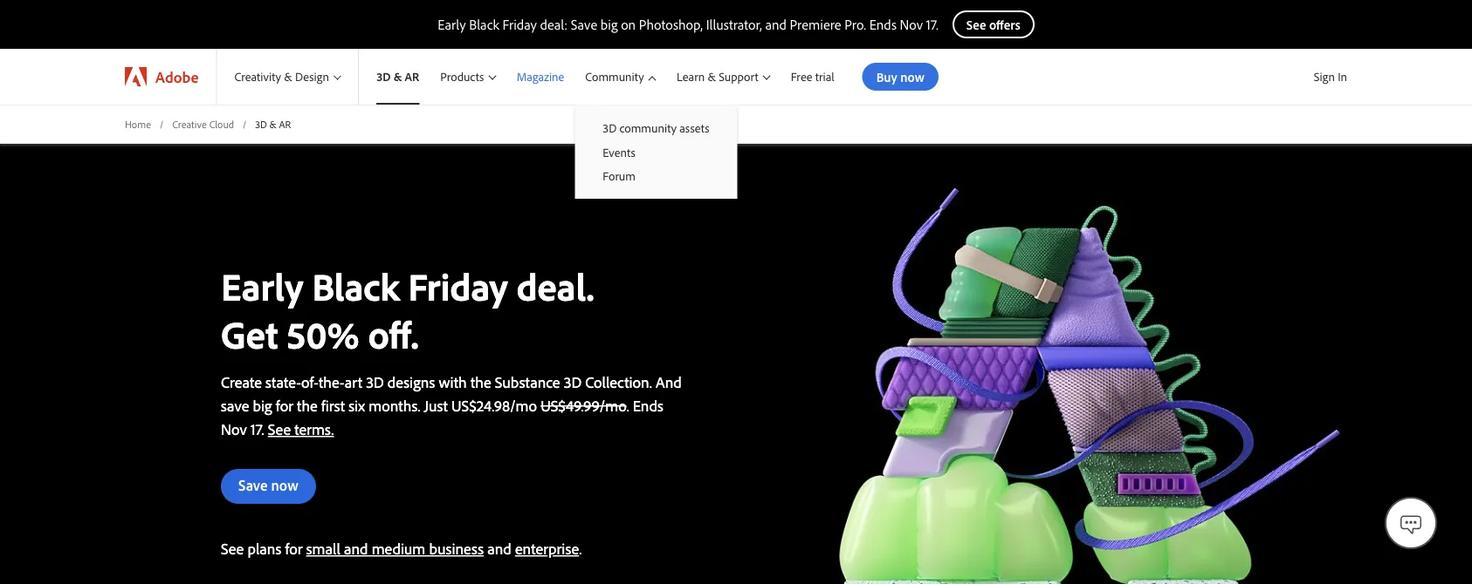 Task type: locate. For each thing, give the bounding box(es) containing it.
1 us$ from the left
[[451, 396, 477, 416]]

for right 'plans'
[[285, 539, 303, 559]]

nov inside '​. ends nov 17.'
[[221, 420, 247, 439]]

1 vertical spatial the
[[297, 396, 318, 416]]

ends
[[869, 16, 897, 33], [633, 396, 663, 416]]

cloud
[[209, 117, 234, 131]]

big right save
[[253, 396, 272, 416]]

medium
[[372, 539, 425, 559]]

1 horizontal spatial 17.
[[926, 16, 938, 33]]

/mo
[[510, 396, 537, 416], [600, 396, 626, 416]]

see terms. link
[[268, 420, 334, 439]]

0 vertical spatial see
[[268, 420, 291, 439]]

early
[[438, 16, 466, 33], [221, 262, 303, 311]]

see left terms.
[[268, 420, 291, 439]]

.
[[492, 396, 494, 416], [581, 396, 583, 416], [579, 539, 582, 559]]

nov right the pro.
[[900, 16, 923, 33]]

premiere
[[790, 16, 841, 33]]

​.
[[626, 396, 629, 416]]

creativity & design
[[234, 69, 329, 84]]

& left design
[[284, 69, 292, 84]]

us$ down with
[[451, 396, 477, 416]]

49
[[566, 396, 581, 416]]

products button
[[430, 49, 506, 105]]

1 vertical spatial 3d & ar
[[255, 117, 291, 131]]

1 vertical spatial 17.
[[251, 420, 264, 439]]

1 vertical spatial early
[[221, 262, 303, 311]]

for inside create state-of-the-art 3d designs with the substance 3d collection. and save big for the first six months. just
[[276, 396, 293, 416]]

ar down creativity & design dropdown button
[[279, 117, 291, 131]]

1 vertical spatial big
[[253, 396, 272, 416]]

0 horizontal spatial black
[[312, 262, 399, 311]]

save left now
[[238, 477, 268, 495]]

the
[[471, 373, 491, 392], [297, 396, 318, 416]]

months.
[[369, 396, 421, 416]]

0 vertical spatial nov
[[900, 16, 923, 33]]

us$
[[451, 396, 477, 416], [541, 396, 566, 416]]

0 vertical spatial ends
[[869, 16, 897, 33]]

1 vertical spatial ar
[[279, 117, 291, 131]]

0 vertical spatial 17.
[[926, 16, 938, 33]]

1 vertical spatial ends
[[633, 396, 663, 416]]

1 horizontal spatial nov
[[900, 16, 923, 33]]

assets
[[679, 120, 709, 136]]

1 vertical spatial for
[[285, 539, 303, 559]]

0 horizontal spatial big
[[253, 396, 272, 416]]

group
[[575, 105, 737, 199]]

early black friday deal. get 50% off.
[[221, 262, 594, 359]]

ends right ​.
[[633, 396, 663, 416]]

& left products
[[393, 69, 402, 84]]

1 horizontal spatial black
[[469, 16, 499, 33]]

1 horizontal spatial see
[[268, 420, 291, 439]]

create state-of-the-art 3d designs with the substance 3d collection. and save big for the first six months. just
[[221, 373, 682, 416]]

see for see terms.
[[268, 420, 291, 439]]

0 vertical spatial for
[[276, 396, 293, 416]]

friday for deal:
[[503, 16, 537, 33]]

3d community assets
[[603, 120, 709, 136]]

and left premiere
[[765, 16, 787, 33]]

save now link
[[221, 470, 316, 504]]

3d up '49'
[[564, 373, 582, 392]]

the up 24
[[471, 373, 491, 392]]

enterprise link
[[515, 539, 579, 559]]

3d up events
[[603, 120, 617, 136]]

/mo down substance
[[510, 396, 537, 416]]

0 vertical spatial the
[[471, 373, 491, 392]]

art
[[345, 373, 362, 392]]

3d
[[376, 69, 391, 84], [255, 117, 267, 131], [603, 120, 617, 136], [366, 373, 384, 392], [564, 373, 582, 392]]

free trial link
[[780, 49, 845, 105]]

& for learn & support dropdown button
[[708, 69, 716, 84]]

and
[[656, 373, 682, 392]]

& for creativity & design dropdown button
[[284, 69, 292, 84]]

us$ down substance
[[541, 396, 566, 416]]

magazine
[[517, 69, 564, 84]]

0 vertical spatial 3d & ar
[[376, 69, 419, 84]]

forum link
[[575, 164, 737, 188]]

creativity & design button
[[217, 49, 358, 105]]

17. right the pro.
[[926, 16, 938, 33]]

1 vertical spatial see
[[221, 539, 244, 559]]

0 horizontal spatial ar
[[279, 117, 291, 131]]

free
[[791, 69, 812, 84]]

3d right design
[[376, 69, 391, 84]]

3d & ar
[[376, 69, 419, 84], [255, 117, 291, 131]]

1 vertical spatial black
[[312, 262, 399, 311]]

& down "creativity & design"
[[269, 117, 277, 131]]

1 vertical spatial save
[[238, 477, 268, 495]]

big left on
[[601, 16, 618, 33]]

on
[[621, 16, 636, 33]]

save right deal:
[[571, 16, 597, 33]]

big
[[601, 16, 618, 33], [253, 396, 272, 416]]

& right learn
[[708, 69, 716, 84]]

with
[[439, 373, 467, 392]]

save
[[221, 396, 249, 416]]

0 horizontal spatial ends
[[633, 396, 663, 416]]

/mo down collection.
[[600, 396, 626, 416]]

0 vertical spatial ar
[[405, 69, 419, 84]]

black for get
[[312, 262, 399, 311]]

1 horizontal spatial save
[[571, 16, 597, 33]]

1 vertical spatial nov
[[221, 420, 247, 439]]

0 horizontal spatial 17.
[[251, 420, 264, 439]]

see left 'plans'
[[221, 539, 244, 559]]

for
[[276, 396, 293, 416], [285, 539, 303, 559]]

3d & ar left products
[[376, 69, 419, 84]]

events link
[[575, 140, 737, 164]]

0 vertical spatial save
[[571, 16, 597, 33]]

​. ends nov 17.
[[221, 396, 663, 439]]

ar left products
[[405, 69, 419, 84]]

sign in button
[[1310, 62, 1351, 92]]

regularly at us$49.99 per month per license element
[[541, 396, 626, 416]]

ar
[[405, 69, 419, 84], [279, 117, 291, 131]]

1 horizontal spatial 3d & ar
[[376, 69, 419, 84]]

0 horizontal spatial see
[[221, 539, 244, 559]]

first
[[321, 396, 345, 416]]

save now
[[238, 477, 298, 495]]

home
[[125, 117, 151, 131]]

0 horizontal spatial /mo
[[510, 396, 537, 416]]

2 us$ from the left
[[541, 396, 566, 416]]

the down of-
[[297, 396, 318, 416]]

0 horizontal spatial the
[[297, 396, 318, 416]]

3d & ar link
[[359, 49, 430, 105]]

1 vertical spatial friday
[[408, 262, 508, 311]]

nov
[[900, 16, 923, 33], [221, 420, 247, 439]]

black inside 'early black friday deal. get 50% off.'
[[312, 262, 399, 311]]

3d & ar down "creativity & design"
[[255, 117, 291, 131]]

black
[[469, 16, 499, 33], [312, 262, 399, 311]]

1 horizontal spatial and
[[487, 539, 511, 559]]

friday for deal.
[[408, 262, 508, 311]]

deal:
[[540, 16, 568, 33]]

1 horizontal spatial early
[[438, 16, 466, 33]]

the-
[[319, 373, 345, 392]]

and right small
[[344, 539, 368, 559]]

0 vertical spatial friday
[[503, 16, 537, 33]]

sign in
[[1314, 69, 1347, 84]]

off.
[[368, 310, 419, 359]]

1 horizontal spatial us$
[[541, 396, 566, 416]]

1 horizontal spatial the
[[471, 373, 491, 392]]

3d community assets link
[[575, 116, 737, 140]]

get
[[221, 310, 278, 359]]

0 horizontal spatial us$
[[451, 396, 477, 416]]

for down state-
[[276, 396, 293, 416]]

early for early black friday deal: save big on photoshop, illustrator, and premiere pro. ends nov 17.
[[438, 16, 466, 33]]

create
[[221, 373, 262, 392]]

big inside create state-of-the-art 3d designs with the substance 3d collection. and save big for the first six months. just
[[253, 396, 272, 416]]

&
[[284, 69, 292, 84], [393, 69, 402, 84], [708, 69, 716, 84], [269, 117, 277, 131]]

save
[[571, 16, 597, 33], [238, 477, 268, 495]]

0 horizontal spatial nov
[[221, 420, 247, 439]]

and
[[765, 16, 787, 33], [344, 539, 368, 559], [487, 539, 511, 559]]

0 vertical spatial black
[[469, 16, 499, 33]]

1 horizontal spatial /mo
[[600, 396, 626, 416]]

see
[[268, 420, 291, 439], [221, 539, 244, 559]]

nov down save
[[221, 420, 247, 439]]

see for see plans for small and medium business and enterprise .
[[221, 539, 244, 559]]

friday inside 'early black friday deal. get 50% off.'
[[408, 262, 508, 311]]

0 horizontal spatial early
[[221, 262, 303, 311]]

0 vertical spatial early
[[438, 16, 466, 33]]

illustrator,
[[706, 16, 762, 33]]

ends right the pro.
[[869, 16, 897, 33]]

deal.
[[517, 262, 594, 311]]

friday
[[503, 16, 537, 33], [408, 262, 508, 311]]

0 vertical spatial big
[[601, 16, 618, 33]]

17. left see terms. link
[[251, 420, 264, 439]]

17.
[[926, 16, 938, 33], [251, 420, 264, 439]]

early inside 'early black friday deal. get 50% off.'
[[221, 262, 303, 311]]

and right the business
[[487, 539, 511, 559]]

see plans for small and medium business and enterprise .
[[221, 539, 582, 559]]

us$ 24 . 98 /mo us$ 49 . 99 /mo
[[451, 396, 626, 416]]

& for 3d & ar link
[[393, 69, 402, 84]]



Task type: vqa. For each thing, say whether or not it's contained in the screenshot.
bottom big
yes



Task type: describe. For each thing, give the bounding box(es) containing it.
just
[[424, 396, 448, 416]]

group containing 3d community assets
[[575, 105, 737, 199]]

2 /mo from the left
[[600, 396, 626, 416]]

community
[[619, 120, 677, 136]]

magazine link
[[506, 49, 575, 105]]

collection.
[[585, 373, 652, 392]]

substance
[[495, 373, 560, 392]]

98
[[494, 396, 510, 416]]

six
[[349, 396, 365, 416]]

early black friday deal: save big on photoshop, illustrator, and premiere pro. ends nov 17.
[[438, 16, 938, 33]]

support
[[719, 69, 758, 84]]

products
[[440, 69, 484, 84]]

us$24.98 per month per license element
[[451, 396, 537, 416]]

designs
[[388, 373, 435, 392]]

adobe link
[[107, 49, 216, 105]]

in
[[1338, 69, 1347, 84]]

community
[[585, 69, 644, 84]]

see terms.
[[268, 420, 334, 439]]

of-
[[301, 373, 319, 392]]

3d right art
[[366, 373, 384, 392]]

small
[[306, 539, 340, 559]]

learn & support
[[677, 69, 758, 84]]

design
[[295, 69, 329, 84]]

3d right cloud
[[255, 117, 267, 131]]

0 horizontal spatial and
[[344, 539, 368, 559]]

adobe
[[155, 67, 199, 86]]

50%
[[287, 310, 359, 359]]

creative cloud
[[172, 117, 234, 131]]

1 horizontal spatial ends
[[869, 16, 897, 33]]

forum
[[603, 169, 636, 184]]

home link
[[125, 117, 151, 132]]

learn
[[677, 69, 705, 84]]

events
[[603, 145, 635, 160]]

learn & support button
[[666, 49, 780, 105]]

0 horizontal spatial 3d & ar
[[255, 117, 291, 131]]

business
[[429, 539, 484, 559]]

now
[[271, 477, 298, 495]]

1 horizontal spatial ar
[[405, 69, 419, 84]]

24
[[477, 396, 492, 416]]

enterprise
[[515, 539, 579, 559]]

small and medium business link
[[306, 539, 484, 559]]

1 /mo from the left
[[510, 396, 537, 416]]

sign
[[1314, 69, 1335, 84]]

free trial
[[791, 69, 834, 84]]

plans
[[247, 539, 281, 559]]

terms.
[[294, 420, 334, 439]]

pro.
[[845, 16, 866, 33]]

1 horizontal spatial big
[[601, 16, 618, 33]]

creativity
[[234, 69, 281, 84]]

0 horizontal spatial save
[[238, 477, 268, 495]]

trial
[[815, 69, 834, 84]]

photoshop,
[[639, 16, 703, 33]]

99
[[583, 396, 600, 416]]

early for early black friday deal. get 50% off.
[[221, 262, 303, 311]]

17. inside '​. ends nov 17.'
[[251, 420, 264, 439]]

creative
[[172, 117, 207, 131]]

2 horizontal spatial and
[[765, 16, 787, 33]]

ends inside '​. ends nov 17.'
[[633, 396, 663, 416]]

state-
[[265, 373, 301, 392]]

creative cloud link
[[172, 117, 234, 132]]

community button
[[575, 49, 666, 105]]

black for save
[[469, 16, 499, 33]]



